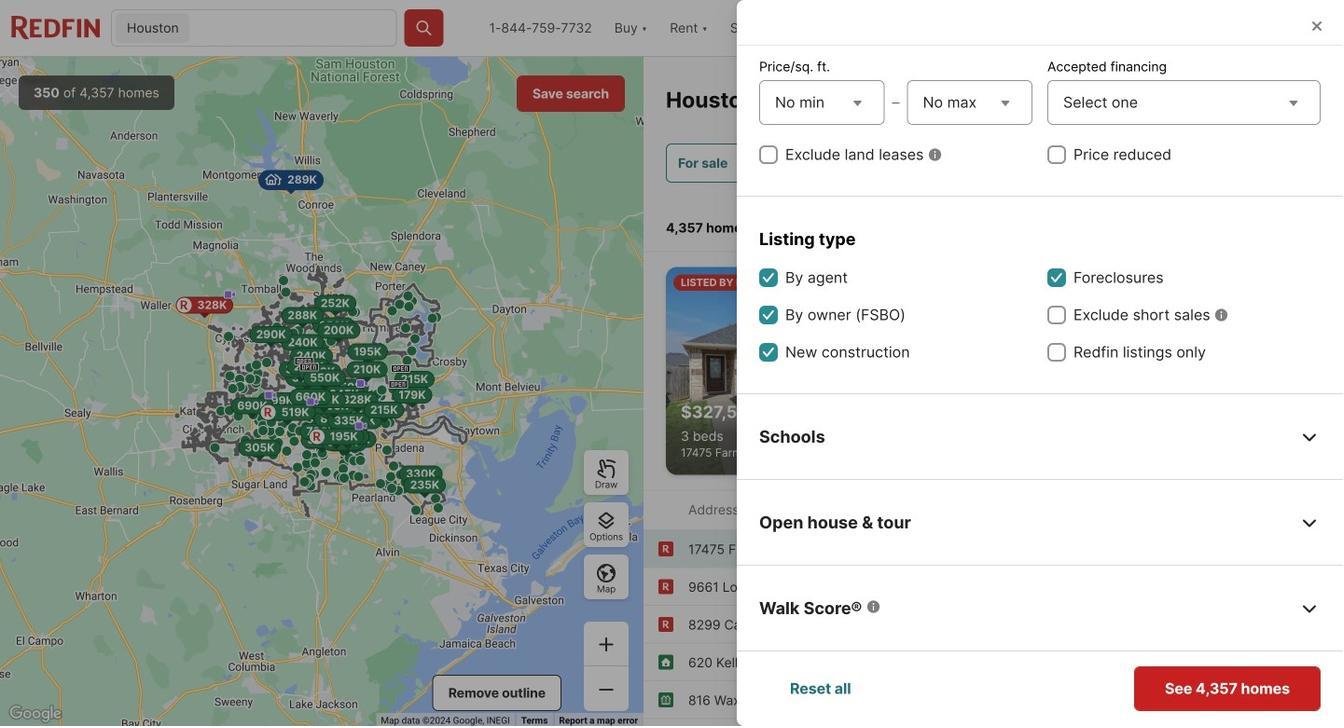 Task type: describe. For each thing, give the bounding box(es) containing it.
google image
[[5, 702, 66, 727]]

select a min and max value element
[[759, 76, 1033, 129]]



Task type: vqa. For each thing, say whether or not it's contained in the screenshot.
Google image
yes



Task type: locate. For each thing, give the bounding box(es) containing it.
dialog
[[737, 0, 1343, 727]]

map region
[[0, 57, 644, 727]]

None checkbox
[[1048, 146, 1066, 164], [759, 269, 778, 287], [1048, 269, 1066, 287], [1048, 306, 1066, 325], [1048, 343, 1066, 362], [1048, 146, 1066, 164], [759, 269, 778, 287], [1048, 269, 1066, 287], [1048, 306, 1066, 325], [1048, 343, 1066, 362]]

submit search image
[[415, 19, 433, 37]]

None checkbox
[[759, 146, 778, 164], [759, 306, 778, 325], [759, 343, 778, 362], [759, 146, 778, 164], [759, 306, 778, 325], [759, 343, 778, 362]]

None search field
[[194, 10, 396, 48]]



